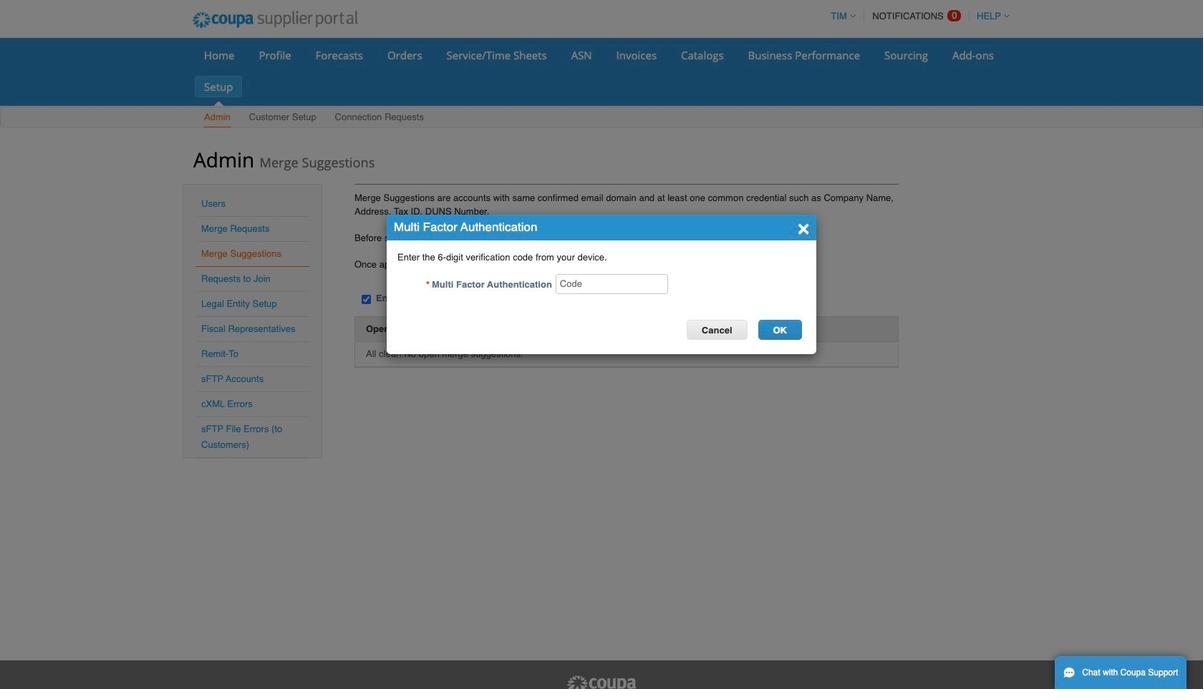 Task type: describe. For each thing, give the bounding box(es) containing it.
Code text field
[[556, 274, 668, 294]]



Task type: locate. For each thing, give the bounding box(es) containing it.
None checkbox
[[362, 295, 371, 304]]

0 vertical spatial coupa supplier portal image
[[183, 2, 367, 38]]

1 vertical spatial coupa supplier portal image
[[566, 675, 637, 690]]

coupa supplier portal image
[[183, 2, 367, 38], [566, 675, 637, 690]]

0 horizontal spatial coupa supplier portal image
[[183, 2, 367, 38]]

1 horizontal spatial coupa supplier portal image
[[566, 675, 637, 690]]



Task type: vqa. For each thing, say whether or not it's contained in the screenshot.
right CHANGE IMAGE
no



